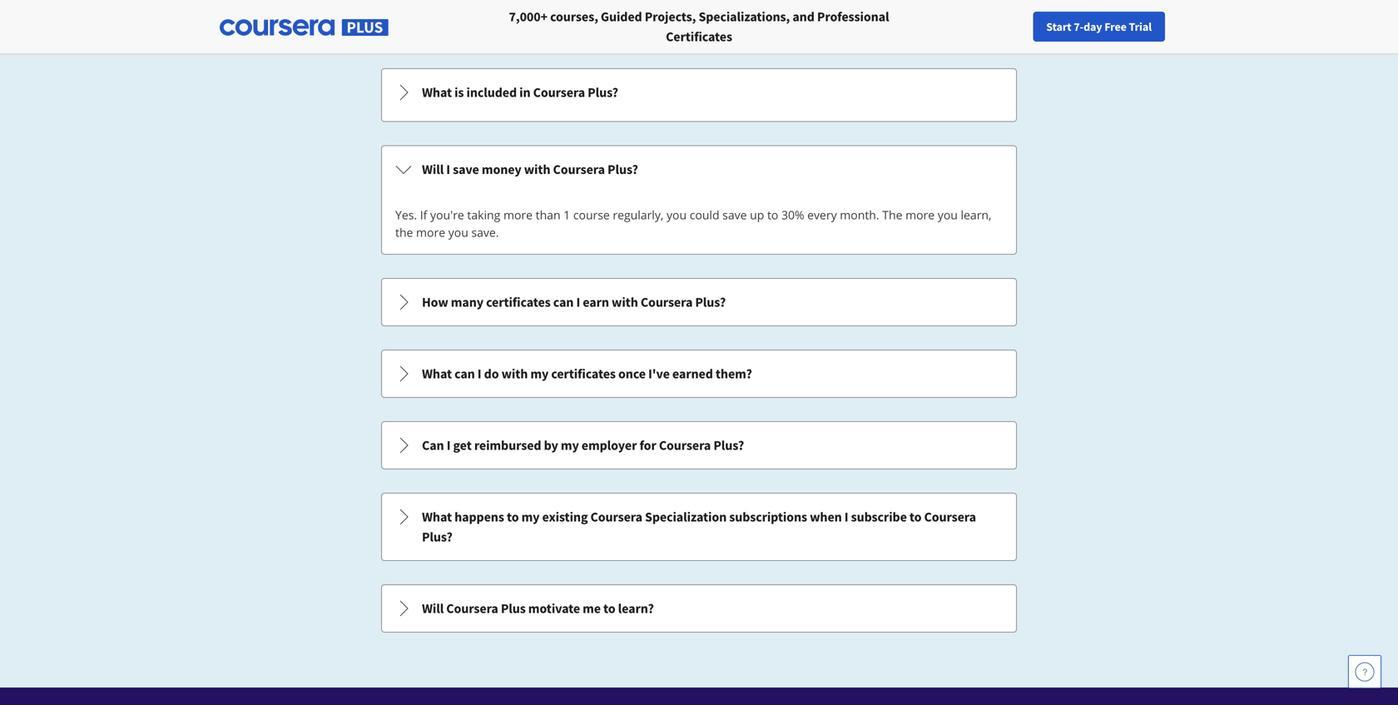 Task type: locate. For each thing, give the bounding box(es) containing it.
0 horizontal spatial certificates
[[486, 290, 551, 307]]

start
[[1047, 19, 1072, 34]]

will inside will coursera plus motivate me to learn? dropdown button
[[422, 596, 444, 613]]

i
[[446, 157, 450, 173], [576, 290, 580, 307], [478, 362, 482, 378], [447, 433, 451, 450], [845, 505, 849, 521]]

coursera up '1'
[[553, 157, 605, 173]]

list
[[380, 0, 1019, 631]]

you're
[[430, 203, 464, 218]]

you left could at the top of page
[[667, 203, 687, 218]]

0 vertical spatial my
[[531, 362, 549, 378]]

than
[[536, 203, 561, 218]]

up
[[750, 203, 765, 218]]

professional
[[817, 8, 890, 25]]

more right the at the right
[[906, 203, 935, 218]]

7,000+ courses, guided projects, specializations, and professional certificates
[[509, 8, 890, 45]]

many
[[451, 290, 484, 307]]

save.
[[472, 220, 499, 236]]

can left earn
[[553, 290, 574, 307]]

my right do
[[531, 362, 549, 378]]

your
[[1067, 19, 1090, 34]]

0 vertical spatial certificates
[[486, 290, 551, 307]]

me
[[583, 596, 601, 613]]

to right up
[[768, 203, 779, 218]]

save left money
[[453, 157, 479, 173]]

2 vertical spatial what
[[422, 505, 452, 521]]

will inside will i save money with coursera plus? "dropdown button"
[[422, 157, 444, 173]]

coursera inside dropdown button
[[446, 596, 498, 613]]

what is included in coursera plus?
[[422, 84, 619, 101]]

to right "happens"
[[507, 505, 519, 521]]

my
[[531, 362, 549, 378], [561, 433, 579, 450], [522, 505, 540, 521]]

regularly,
[[613, 203, 664, 218]]

certificates
[[486, 290, 551, 307], [551, 362, 616, 378]]

what left do
[[422, 362, 452, 378]]

2 will from the top
[[422, 596, 444, 613]]

projects,
[[645, 8, 696, 25]]

my left existing
[[522, 505, 540, 521]]

2 vertical spatial my
[[522, 505, 540, 521]]

i right when
[[845, 505, 849, 521]]

what for what is included in coursera plus?
[[422, 84, 452, 101]]

start 7-day free trial
[[1047, 19, 1152, 34]]

them?
[[716, 362, 752, 378]]

and
[[793, 8, 815, 25]]

happens
[[455, 505, 504, 521]]

1 vertical spatial save
[[723, 203, 747, 218]]

list containing what is included in coursera plus?
[[380, 0, 1019, 631]]

i up you're
[[446, 157, 450, 173]]

1 horizontal spatial certificates
[[551, 362, 616, 378]]

certificates right many
[[486, 290, 551, 307]]

with
[[524, 157, 551, 173], [612, 290, 638, 307], [502, 362, 528, 378]]

what left is
[[422, 84, 452, 101]]

with right earn
[[612, 290, 638, 307]]

0 vertical spatial with
[[524, 157, 551, 173]]

with inside "dropdown button"
[[524, 157, 551, 173]]

find your new career link
[[1035, 17, 1156, 37]]

to
[[768, 203, 779, 218], [507, 505, 519, 521], [910, 505, 922, 521], [604, 596, 616, 613]]

what
[[422, 84, 452, 101], [422, 362, 452, 378], [422, 505, 452, 521]]

1 vertical spatial certificates
[[551, 362, 616, 378]]

money
[[482, 157, 522, 173]]

in
[[520, 84, 531, 101]]

what left "happens"
[[422, 505, 452, 521]]

30%
[[782, 203, 805, 218]]

will left the 'plus'
[[422, 596, 444, 613]]

can left do
[[455, 362, 475, 378]]

0 vertical spatial save
[[453, 157, 479, 173]]

coursera right in
[[533, 84, 585, 101]]

to right me
[[604, 596, 616, 613]]

3 what from the top
[[422, 505, 452, 521]]

coursera right earn
[[641, 290, 693, 307]]

what happens to my existing coursera specialization subscriptions when i subscribe to coursera plus?
[[422, 505, 976, 541]]

i inside 'dropdown button'
[[447, 433, 451, 450]]

could
[[690, 203, 720, 218]]

you
[[667, 203, 687, 218], [938, 203, 958, 218], [448, 220, 469, 236]]

save left up
[[723, 203, 747, 218]]

more
[[504, 203, 533, 218], [906, 203, 935, 218], [416, 220, 445, 236]]

will for will i save money with coursera plus?
[[422, 157, 444, 173]]

1 will from the top
[[422, 157, 444, 173]]

with for plus?
[[524, 157, 551, 173]]

i left get
[[447, 433, 451, 450]]

0 vertical spatial will
[[422, 157, 444, 173]]

you left the learn,
[[938, 203, 958, 218]]

motivate
[[528, 596, 580, 613]]

you down you're
[[448, 220, 469, 236]]

by
[[544, 433, 558, 450]]

0 vertical spatial what
[[422, 84, 452, 101]]

1 what from the top
[[422, 84, 452, 101]]

can
[[553, 290, 574, 307], [455, 362, 475, 378]]

coursera
[[533, 84, 585, 101], [553, 157, 605, 173], [641, 290, 693, 307], [659, 433, 711, 450], [591, 505, 643, 521], [924, 505, 976, 521], [446, 596, 498, 613]]

i inside "dropdown button"
[[446, 157, 450, 173]]

7-
[[1074, 19, 1084, 34]]

my right by
[[561, 433, 579, 450]]

free
[[1105, 19, 1127, 34]]

employer
[[582, 433, 637, 450]]

how many certificates can i earn with coursera plus?
[[422, 290, 726, 307]]

i left earn
[[576, 290, 580, 307]]

2 what from the top
[[422, 362, 452, 378]]

what for what happens to my existing coursera specialization subscriptions when i subscribe to coursera plus?
[[422, 505, 452, 521]]

1 horizontal spatial save
[[723, 203, 747, 218]]

how many certificates can i earn with coursera plus? button
[[382, 275, 1016, 322]]

1 vertical spatial can
[[455, 362, 475, 378]]

0 horizontal spatial save
[[453, 157, 479, 173]]

will for will coursera plus motivate me to learn?
[[422, 596, 444, 613]]

more left than
[[504, 203, 533, 218]]

plus?
[[588, 84, 619, 101], [608, 157, 638, 173], [695, 290, 726, 307], [714, 433, 744, 450], [422, 525, 453, 541]]

the
[[395, 220, 413, 236]]

start 7-day free trial button
[[1033, 12, 1166, 42]]

0 horizontal spatial more
[[416, 220, 445, 236]]

1 vertical spatial my
[[561, 433, 579, 450]]

more down if
[[416, 220, 445, 236]]

learn,
[[961, 203, 992, 218]]

coursera right the for
[[659, 433, 711, 450]]

will
[[422, 157, 444, 173], [422, 596, 444, 613]]

2 vertical spatial with
[[502, 362, 528, 378]]

to inside yes. if you're taking more than 1 course regularly, you could save up to 30% every month. the more you learn, the more you save.
[[768, 203, 779, 218]]

to inside dropdown button
[[604, 596, 616, 613]]

help center image
[[1355, 662, 1375, 682]]

will i save money with coursera plus?
[[422, 157, 638, 173]]

1 vertical spatial what
[[422, 362, 452, 378]]

certificates left once
[[551, 362, 616, 378]]

when
[[810, 505, 842, 521]]

once
[[619, 362, 646, 378]]

month.
[[840, 203, 880, 218]]

included
[[467, 84, 517, 101]]

specialization
[[645, 505, 727, 521]]

1 vertical spatial will
[[422, 596, 444, 613]]

certificates
[[666, 28, 733, 45]]

with right money
[[524, 157, 551, 173]]

1 horizontal spatial can
[[553, 290, 574, 307]]

i inside what happens to my existing coursera specialization subscriptions when i subscribe to coursera plus?
[[845, 505, 849, 521]]

what inside what happens to my existing coursera specialization subscriptions when i subscribe to coursera plus?
[[422, 505, 452, 521]]

save
[[453, 157, 479, 173], [723, 203, 747, 218]]

will up if
[[422, 157, 444, 173]]

2 horizontal spatial you
[[938, 203, 958, 218]]

None search field
[[229, 10, 629, 44]]

my inside what happens to my existing coursera specialization subscriptions when i subscribe to coursera plus?
[[522, 505, 540, 521]]

with right do
[[502, 362, 528, 378]]

coursera left the 'plus'
[[446, 596, 498, 613]]

my inside 'dropdown button'
[[561, 433, 579, 450]]

what can i do with my certificates once i've earned them? button
[[382, 347, 1016, 393]]



Task type: vqa. For each thing, say whether or not it's contained in the screenshot.
2nd Will from the top
yes



Task type: describe. For each thing, give the bounding box(es) containing it.
0 horizontal spatial you
[[448, 220, 469, 236]]

i've
[[649, 362, 670, 378]]

1 vertical spatial with
[[612, 290, 638, 307]]

will coursera plus motivate me to learn?
[[422, 596, 654, 613]]

subscriptions
[[729, 505, 808, 521]]

new
[[1092, 19, 1114, 34]]

coursera right subscribe
[[924, 505, 976, 521]]

to right subscribe
[[910, 505, 922, 521]]

career
[[1116, 19, 1148, 34]]

yes. if you're taking more than 1 course regularly, you could save up to 30% every month. the more you learn, the more you save.
[[395, 203, 992, 236]]

0 horizontal spatial can
[[455, 362, 475, 378]]

1 horizontal spatial more
[[504, 203, 533, 218]]

my for certificates
[[531, 362, 549, 378]]

is
[[455, 84, 464, 101]]

my for employer
[[561, 433, 579, 450]]

earned
[[673, 362, 713, 378]]

1
[[564, 203, 570, 218]]

subscribe
[[851, 505, 907, 521]]

learn?
[[618, 596, 654, 613]]

plus
[[501, 596, 526, 613]]

coursera inside "dropdown button"
[[553, 157, 605, 173]]

what can i do with my certificates once i've earned them?
[[422, 362, 752, 378]]

existing
[[542, 505, 588, 521]]

save inside will i save money with coursera plus? "dropdown button"
[[453, 157, 479, 173]]

will coursera plus motivate me to learn? button
[[382, 581, 1016, 628]]

0 vertical spatial can
[[553, 290, 574, 307]]

find your new career
[[1044, 19, 1148, 34]]

can
[[422, 433, 444, 450]]

every
[[808, 203, 837, 218]]

plus? inside will i save money with coursera plus? "dropdown button"
[[608, 157, 638, 173]]

what is included in coursera plus? button
[[382, 69, 1016, 116]]

what for what can i do with my certificates once i've earned them?
[[422, 362, 452, 378]]

i left do
[[478, 362, 482, 378]]

what happens to my existing coursera specialization subscriptions when i subscribe to coursera plus? button
[[382, 490, 1016, 556]]

the
[[883, 203, 903, 218]]

day
[[1084, 19, 1103, 34]]

if
[[420, 203, 427, 218]]

will i save money with coursera plus? button
[[382, 142, 1016, 188]]

taking
[[467, 203, 501, 218]]

2 horizontal spatial more
[[906, 203, 935, 218]]

do
[[484, 362, 499, 378]]

plus? inside what is included in coursera plus? dropdown button
[[588, 84, 619, 101]]

1 horizontal spatial you
[[667, 203, 687, 218]]

earn
[[583, 290, 609, 307]]

coursera right existing
[[591, 505, 643, 521]]

with for certificates
[[502, 362, 528, 378]]

can i get reimbursed by my employer for coursera plus?
[[422, 433, 744, 450]]

trial
[[1129, 19, 1152, 34]]

specializations,
[[699, 8, 790, 25]]

guided
[[601, 8, 642, 25]]

yes.
[[395, 203, 417, 218]]

find
[[1044, 19, 1065, 34]]

course
[[573, 203, 610, 218]]

can i get reimbursed by my employer for coursera plus? button
[[382, 418, 1016, 465]]

get
[[453, 433, 472, 450]]

plus? inside how many certificates can i earn with coursera plus? dropdown button
[[695, 290, 726, 307]]

save inside yes. if you're taking more than 1 course regularly, you could save up to 30% every month. the more you learn, the more you save.
[[723, 203, 747, 218]]

how
[[422, 290, 448, 307]]

for
[[640, 433, 657, 450]]

courses,
[[550, 8, 598, 25]]

reimbursed
[[474, 433, 542, 450]]

plus? inside what happens to my existing coursera specialization subscriptions when i subscribe to coursera plus?
[[422, 525, 453, 541]]

7,000+
[[509, 8, 548, 25]]

coursera inside 'dropdown button'
[[659, 433, 711, 450]]

plus? inside can i get reimbursed by my employer for coursera plus? 'dropdown button'
[[714, 433, 744, 450]]

coursera plus image
[[220, 19, 389, 36]]



